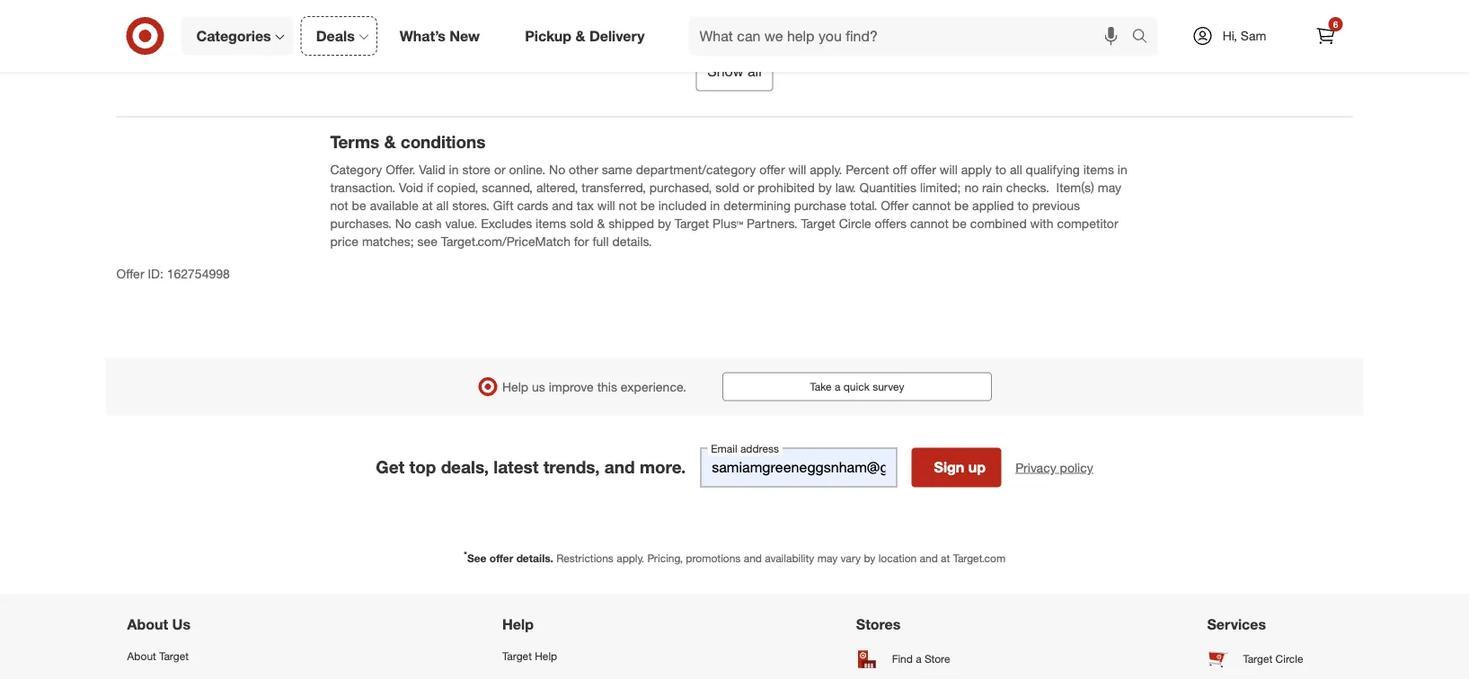 Task type: locate. For each thing, give the bounding box(es) containing it.
no down available at the left of the page
[[395, 215, 411, 231]]

us
[[172, 616, 191, 634]]

will up prohibited
[[789, 161, 807, 177]]

a right the find
[[916, 652, 922, 666]]

help inside 'link'
[[535, 649, 557, 663]]

scanned,
[[482, 179, 533, 195]]

0 vertical spatial to
[[996, 161, 1007, 177]]

0 vertical spatial at
[[422, 197, 433, 213]]

a for find
[[916, 652, 922, 666]]

0 vertical spatial all
[[748, 63, 762, 80]]

and down altered,
[[552, 197, 573, 213]]

1 horizontal spatial circle
[[1276, 652, 1304, 666]]

hi,
[[1223, 28, 1238, 44]]

at up cash
[[422, 197, 433, 213]]

determining
[[724, 197, 791, 213]]

0 horizontal spatial apply.
[[617, 551, 644, 565]]

& right pickup
[[576, 27, 586, 45]]

in
[[449, 161, 459, 177], [1118, 161, 1128, 177], [710, 197, 720, 213]]

details. left restrictions
[[516, 551, 553, 565]]

items
[[1084, 161, 1114, 177], [536, 215, 566, 231]]

offer left the id: at the top left of the page
[[116, 265, 144, 281]]

all
[[748, 63, 762, 80], [1010, 161, 1023, 177], [436, 197, 449, 213]]

or
[[494, 161, 506, 177], [743, 179, 754, 195]]

offer right see
[[490, 551, 513, 565]]

0 vertical spatial no
[[549, 161, 565, 177]]

about target
[[127, 649, 189, 663]]

about up about target
[[127, 616, 168, 634]]

0 vertical spatial items
[[1084, 161, 1114, 177]]

1 horizontal spatial may
[[1098, 179, 1122, 195]]

details. inside * see offer details. restrictions apply. pricing, promotions and availability may vary by location and at target.com
[[516, 551, 553, 565]]

all up cash
[[436, 197, 449, 213]]

privacy policy
[[1016, 460, 1094, 475]]

cannot
[[912, 197, 951, 213], [910, 215, 949, 231]]

purchase
[[794, 197, 847, 213]]

1 horizontal spatial a
[[916, 652, 922, 666]]

deals,
[[441, 457, 489, 478]]

0 horizontal spatial no
[[395, 215, 411, 231]]

for
[[574, 233, 589, 249]]

will down the transferred,
[[597, 197, 615, 213]]

0 horizontal spatial circle
[[839, 215, 872, 231]]

not up shipped
[[619, 197, 637, 213]]

1 horizontal spatial by
[[819, 179, 832, 195]]

may left vary at the right of the page
[[818, 551, 838, 565]]

0 vertical spatial circle
[[839, 215, 872, 231]]

pickup & delivery
[[525, 27, 645, 45]]

in up competitor
[[1118, 161, 1128, 177]]

1 vertical spatial offer
[[116, 265, 144, 281]]

details. down shipped
[[612, 233, 652, 249]]

0 vertical spatial cannot
[[912, 197, 951, 213]]

purchased,
[[650, 179, 712, 195]]

or up the determining
[[743, 179, 754, 195]]

0 vertical spatial details.
[[612, 233, 652, 249]]

will up "limited;"
[[940, 161, 958, 177]]

1 about from the top
[[127, 616, 168, 634]]

show all
[[708, 63, 762, 80]]

previous
[[1032, 197, 1080, 213]]

improve
[[549, 379, 594, 394]]

1 vertical spatial circle
[[1276, 652, 1304, 666]]

services
[[1207, 616, 1266, 634]]

& inside pickup & delivery link
[[576, 27, 586, 45]]

price
[[330, 233, 359, 249]]

delivery
[[589, 27, 645, 45]]

matches;
[[362, 233, 414, 249]]

circle inside target circle link
[[1276, 652, 1304, 666]]

1 vertical spatial at
[[941, 551, 950, 565]]

sold
[[716, 179, 739, 195], [570, 215, 594, 231]]

void
[[399, 179, 423, 195]]

0 vertical spatial about
[[127, 616, 168, 634]]

details. inside the terms & conditions category offer. valid in store or online. no other same department/category offer will apply. percent off offer will apply to all qualifying items in transaction. void if copied, scanned, altered, transferred, purchased, sold or prohibited by law. quantities limited; no rain checks.  item(s) may not be available at all stores. gift cards and tax will not be included in determining purchase total. offer cannot be applied to previous purchases. no cash value. excludes items sold & shipped by target plus™ partners. target circle offers cannot be combined with competitor price matches; see target.com/pricematch for full details.
[[612, 233, 652, 249]]

hi, sam
[[1223, 28, 1267, 44]]

0 vertical spatial help
[[502, 379, 529, 394]]

1 horizontal spatial at
[[941, 551, 950, 565]]

1 vertical spatial a
[[916, 652, 922, 666]]

circle
[[839, 215, 872, 231], [1276, 652, 1304, 666]]

offer id: 162754998
[[116, 265, 230, 281]]

1 vertical spatial details.
[[516, 551, 553, 565]]

0 vertical spatial by
[[819, 179, 832, 195]]

& up full
[[597, 215, 605, 231]]

restrictions
[[556, 551, 614, 565]]

value.
[[445, 215, 478, 231]]

to up rain on the top right of the page
[[996, 161, 1007, 177]]

target circle
[[1243, 652, 1304, 666]]

0 vertical spatial may
[[1098, 179, 1122, 195]]

2 horizontal spatial by
[[864, 551, 876, 565]]

no
[[549, 161, 565, 177], [395, 215, 411, 231]]

0 vertical spatial or
[[494, 161, 506, 177]]

shipped
[[609, 215, 654, 231]]

a inside "button"
[[835, 380, 841, 394]]

target inside 'link'
[[503, 649, 532, 663]]

0 horizontal spatial at
[[422, 197, 433, 213]]

2 vertical spatial by
[[864, 551, 876, 565]]

and left more.
[[605, 457, 635, 478]]

sign
[[934, 459, 965, 476]]

apply.
[[810, 161, 842, 177], [617, 551, 644, 565]]

or up scanned,
[[494, 161, 506, 177]]

1 horizontal spatial apply.
[[810, 161, 842, 177]]

limited;
[[920, 179, 961, 195]]

0 horizontal spatial or
[[494, 161, 506, 177]]

not up purchases.
[[330, 197, 348, 213]]

0 vertical spatial a
[[835, 380, 841, 394]]

0 horizontal spatial not
[[330, 197, 348, 213]]

all right show
[[748, 63, 762, 80]]

deals
[[316, 27, 355, 45]]

1 vertical spatial help
[[503, 616, 534, 634]]

same
[[602, 161, 633, 177]]

target.com/pricematch
[[441, 233, 571, 249]]

altered,
[[536, 179, 578, 195]]

and inside the terms & conditions category offer. valid in store or online. no other same department/category offer will apply. percent off offer will apply to all qualifying items in transaction. void if copied, scanned, altered, transferred, purchased, sold or prohibited by law. quantities limited; no rain checks.  item(s) may not be available at all stores. gift cards and tax will not be included in determining purchase total. offer cannot be applied to previous purchases. no cash value. excludes items sold & shipped by target plus™ partners. target circle offers cannot be combined with competitor price matches; see target.com/pricematch for full details.
[[552, 197, 573, 213]]

apply. up law.
[[810, 161, 842, 177]]

&
[[576, 27, 586, 45], [384, 132, 396, 152], [597, 215, 605, 231]]

at inside * see offer details. restrictions apply. pricing, promotions and availability may vary by location and at target.com
[[941, 551, 950, 565]]

offer up offers
[[881, 197, 909, 213]]

offer inside the terms & conditions category offer. valid in store or online. no other same department/category offer will apply. percent off offer will apply to all qualifying items in transaction. void if copied, scanned, altered, transferred, purchased, sold or prohibited by law. quantities limited; no rain checks.  item(s) may not be available at all stores. gift cards and tax will not be included in determining purchase total. offer cannot be applied to previous purchases. no cash value. excludes items sold & shipped by target plus™ partners. target circle offers cannot be combined with competitor price matches; see target.com/pricematch for full details.
[[881, 197, 909, 213]]

1 vertical spatial no
[[395, 215, 411, 231]]

by down included
[[658, 215, 671, 231]]

1 horizontal spatial details.
[[612, 233, 652, 249]]

take a quick survey
[[810, 380, 905, 394]]

0 vertical spatial sold
[[716, 179, 739, 195]]

0 vertical spatial offer
[[881, 197, 909, 213]]

2 vertical spatial all
[[436, 197, 449, 213]]

0 horizontal spatial may
[[818, 551, 838, 565]]

id:
[[148, 265, 163, 281]]

0 horizontal spatial by
[[658, 215, 671, 231]]

0 horizontal spatial a
[[835, 380, 841, 394]]

target help link
[[503, 641, 617, 671]]

sold up the determining
[[716, 179, 739, 195]]

combined
[[971, 215, 1027, 231]]

& up offer.
[[384, 132, 396, 152]]

2 about from the top
[[127, 649, 156, 663]]

no up altered,
[[549, 161, 565, 177]]

0 vertical spatial &
[[576, 27, 586, 45]]

1 horizontal spatial will
[[789, 161, 807, 177]]

items down cards
[[536, 215, 566, 231]]

in up copied,
[[449, 161, 459, 177]]

all inside the show all link
[[748, 63, 762, 80]]

about
[[127, 616, 168, 634], [127, 649, 156, 663]]

1 horizontal spatial &
[[576, 27, 586, 45]]

1 vertical spatial by
[[658, 215, 671, 231]]

0 vertical spatial apply.
[[810, 161, 842, 177]]

2 vertical spatial &
[[597, 215, 605, 231]]

prohibited
[[758, 179, 815, 195]]

offer right off
[[911, 161, 936, 177]]

by right vary at the right of the page
[[864, 551, 876, 565]]

0 horizontal spatial will
[[597, 197, 615, 213]]

1 vertical spatial may
[[818, 551, 838, 565]]

1 horizontal spatial offer
[[881, 197, 909, 213]]

all up checks.
[[1010, 161, 1023, 177]]

and
[[552, 197, 573, 213], [605, 457, 635, 478], [744, 551, 762, 565], [920, 551, 938, 565]]

about down 'about us'
[[127, 649, 156, 663]]

162754998
[[167, 265, 230, 281]]

a inside "link"
[[916, 652, 922, 666]]

& for terms
[[384, 132, 396, 152]]

2 horizontal spatial &
[[597, 215, 605, 231]]

online.
[[509, 161, 546, 177]]

sold up for
[[570, 215, 594, 231]]

at left target.com on the right bottom of the page
[[941, 551, 950, 565]]

2 vertical spatial help
[[535, 649, 557, 663]]

1 vertical spatial to
[[1018, 197, 1029, 213]]

about inside about target link
[[127, 649, 156, 663]]

at inside the terms & conditions category offer. valid in store or online. no other same department/category offer will apply. percent off offer will apply to all qualifying items in transaction. void if copied, scanned, altered, transferred, purchased, sold or prohibited by law. quantities limited; no rain checks.  item(s) may not be available at all stores. gift cards and tax will not be included in determining purchase total. offer cannot be applied to previous purchases. no cash value. excludes items sold & shipped by target plus™ partners. target circle offers cannot be combined with competitor price matches; see target.com/pricematch for full details.
[[422, 197, 433, 213]]

show
[[708, 63, 744, 80]]

apply. left the pricing,
[[617, 551, 644, 565]]

1 vertical spatial apply.
[[617, 551, 644, 565]]

items up item(s) on the right of the page
[[1084, 161, 1114, 177]]

may right item(s) on the right of the page
[[1098, 179, 1122, 195]]

a right take
[[835, 380, 841, 394]]

None text field
[[700, 448, 897, 487]]

1 horizontal spatial offer
[[760, 161, 785, 177]]

What can we help you find? suggestions appear below search field
[[689, 16, 1136, 56]]

valid
[[419, 161, 446, 177]]

target
[[675, 215, 709, 231], [801, 215, 836, 231], [159, 649, 189, 663], [503, 649, 532, 663], [1243, 652, 1273, 666]]

to
[[996, 161, 1007, 177], [1018, 197, 1029, 213]]

sam
[[1241, 28, 1267, 44]]

categories link
[[181, 16, 294, 56]]

promotions
[[686, 551, 741, 565]]

1 vertical spatial all
[[1010, 161, 1023, 177]]

0 horizontal spatial details.
[[516, 551, 553, 565]]

1 vertical spatial &
[[384, 132, 396, 152]]

1 vertical spatial about
[[127, 649, 156, 663]]

1 vertical spatial or
[[743, 179, 754, 195]]

0 horizontal spatial sold
[[570, 215, 594, 231]]

competitor
[[1057, 215, 1119, 231]]

offer up prohibited
[[760, 161, 785, 177]]

1 horizontal spatial or
[[743, 179, 754, 195]]

0 horizontal spatial to
[[996, 161, 1007, 177]]

0 horizontal spatial &
[[384, 132, 396, 152]]

policy
[[1060, 460, 1094, 475]]

1 horizontal spatial not
[[619, 197, 637, 213]]

*
[[464, 549, 467, 560]]

and left availability
[[744, 551, 762, 565]]

0 horizontal spatial offer
[[116, 265, 144, 281]]

excludes
[[481, 215, 532, 231]]

0 horizontal spatial offer
[[490, 551, 513, 565]]

1 vertical spatial items
[[536, 215, 566, 231]]

by up purchase
[[819, 179, 832, 195]]

at
[[422, 197, 433, 213], [941, 551, 950, 565]]

in up plus™
[[710, 197, 720, 213]]

what's
[[400, 27, 446, 45]]

see
[[467, 551, 487, 565]]

1 horizontal spatial all
[[748, 63, 762, 80]]

will
[[789, 161, 807, 177], [940, 161, 958, 177], [597, 197, 615, 213]]

1 horizontal spatial to
[[1018, 197, 1029, 213]]

transaction.
[[330, 179, 396, 195]]

6
[[1333, 18, 1338, 30]]

to down checks.
[[1018, 197, 1029, 213]]

may inside * see offer details. restrictions apply. pricing, promotions and availability may vary by location and at target.com
[[818, 551, 838, 565]]



Task type: vqa. For each thing, say whether or not it's contained in the screenshot.
Location
yes



Task type: describe. For each thing, give the bounding box(es) containing it.
categories
[[196, 27, 271, 45]]

category
[[330, 161, 382, 177]]

target.com
[[953, 551, 1006, 565]]

2 horizontal spatial offer
[[911, 161, 936, 177]]

about for about target
[[127, 649, 156, 663]]

see
[[417, 233, 438, 249]]

0 horizontal spatial all
[[436, 197, 449, 213]]

1 not from the left
[[330, 197, 348, 213]]

1 vertical spatial sold
[[570, 215, 594, 231]]

item(s)
[[1057, 179, 1095, 195]]

get top deals, latest trends, and more.
[[376, 457, 686, 478]]

1 horizontal spatial in
[[710, 197, 720, 213]]

about for about us
[[127, 616, 168, 634]]

take
[[810, 380, 832, 394]]

terms & conditions category offer. valid in store or online. no other same department/category offer will apply. percent off offer will apply to all qualifying items in transaction. void if copied, scanned, altered, transferred, purchased, sold or prohibited by law. quantities limited; no rain checks.  item(s) may not be available at all stores. gift cards and tax will not be included in determining purchase total. offer cannot be applied to previous purchases. no cash value. excludes items sold & shipped by target plus™ partners. target circle offers cannot be combined with competitor price matches; see target.com/pricematch for full details.
[[330, 132, 1131, 249]]

help for help
[[503, 616, 534, 634]]

apply. inside the terms & conditions category offer. valid in store or online. no other same department/category offer will apply. percent off offer will apply to all qualifying items in transaction. void if copied, scanned, altered, transferred, purchased, sold or prohibited by law. quantities limited; no rain checks.  item(s) may not be available at all stores. gift cards and tax will not be included in determining purchase total. offer cannot be applied to previous purchases. no cash value. excludes items sold & shipped by target plus™ partners. target circle offers cannot be combined with competitor price matches; see target.com/pricematch for full details.
[[810, 161, 842, 177]]

find a store link
[[856, 641, 968, 677]]

offers
[[875, 215, 907, 231]]

by inside * see offer details. restrictions apply. pricing, promotions and availability may vary by location and at target.com
[[864, 551, 876, 565]]

transferred,
[[582, 179, 646, 195]]

help for help us improve this experience.
[[502, 379, 529, 394]]

store
[[925, 652, 950, 666]]

1 horizontal spatial no
[[549, 161, 565, 177]]

availability
[[765, 551, 815, 565]]

show all link
[[696, 52, 774, 91]]

checks.
[[1006, 179, 1050, 195]]

department/category
[[636, 161, 756, 177]]

trends,
[[543, 457, 600, 478]]

find
[[892, 652, 913, 666]]

get
[[376, 457, 405, 478]]

this
[[597, 379, 617, 394]]

quick
[[844, 380, 870, 394]]

cards
[[517, 197, 549, 213]]

deals link
[[301, 16, 377, 56]]

full
[[593, 233, 609, 249]]

2 horizontal spatial in
[[1118, 161, 1128, 177]]

law.
[[836, 179, 856, 195]]

0 horizontal spatial in
[[449, 161, 459, 177]]

privacy policy link
[[1016, 459, 1094, 477]]

take a quick survey button
[[723, 372, 992, 401]]

pickup
[[525, 27, 572, 45]]

about target link
[[127, 641, 263, 671]]

us
[[532, 379, 545, 394]]

circle inside the terms & conditions category offer. valid in store or online. no other same department/category offer will apply. percent off offer will apply to all qualifying items in transaction. void if copied, scanned, altered, transferred, purchased, sold or prohibited by law. quantities limited; no rain checks.  item(s) may not be available at all stores. gift cards and tax will not be included in determining purchase total. offer cannot be applied to previous purchases. no cash value. excludes items sold & shipped by target plus™ partners. target circle offers cannot be combined with competitor price matches; see target.com/pricematch for full details.
[[839, 215, 872, 231]]

qualifying
[[1026, 161, 1080, 177]]

if
[[427, 179, 433, 195]]

search
[[1124, 29, 1167, 46]]

location
[[879, 551, 917, 565]]

partners.
[[747, 215, 798, 231]]

experience.
[[621, 379, 686, 394]]

1 vertical spatial cannot
[[910, 215, 949, 231]]

offer inside * see offer details. restrictions apply. pricing, promotions and availability may vary by location and at target.com
[[490, 551, 513, 565]]

conditions
[[401, 132, 486, 152]]

about us
[[127, 616, 191, 634]]

copied,
[[437, 179, 478, 195]]

cash
[[415, 215, 442, 231]]

help us improve this experience.
[[502, 379, 686, 394]]

and right location
[[920, 551, 938, 565]]

a for take
[[835, 380, 841, 394]]

privacy
[[1016, 460, 1057, 475]]

what's new
[[400, 27, 480, 45]]

2 not from the left
[[619, 197, 637, 213]]

apply. inside * see offer details. restrictions apply. pricing, promotions and availability may vary by location and at target.com
[[617, 551, 644, 565]]

more.
[[640, 457, 686, 478]]

rain
[[982, 179, 1003, 195]]

pickup & delivery link
[[510, 16, 667, 56]]

1 horizontal spatial items
[[1084, 161, 1114, 177]]

percent
[[846, 161, 890, 177]]

applied
[[973, 197, 1014, 213]]

vary
[[841, 551, 861, 565]]

may inside the terms & conditions category offer. valid in store or online. no other same department/category offer will apply. percent off offer will apply to all qualifying items in transaction. void if copied, scanned, altered, transferred, purchased, sold or prohibited by law. quantities limited; no rain checks.  item(s) may not be available at all stores. gift cards and tax will not be included in determining purchase total. offer cannot be applied to previous purchases. no cash value. excludes items sold & shipped by target plus™ partners. target circle offers cannot be combined with competitor price matches; see target.com/pricematch for full details.
[[1098, 179, 1122, 195]]

0 horizontal spatial items
[[536, 215, 566, 231]]

1 horizontal spatial sold
[[716, 179, 739, 195]]

& for pickup
[[576, 27, 586, 45]]

store
[[462, 161, 491, 177]]

quantities
[[860, 179, 917, 195]]

stores.
[[452, 197, 490, 213]]

up
[[969, 459, 986, 476]]

2 horizontal spatial all
[[1010, 161, 1023, 177]]

tax
[[577, 197, 594, 213]]

sign up button
[[912, 448, 1001, 487]]

apply
[[961, 161, 992, 177]]

other
[[569, 161, 598, 177]]

plus™
[[713, 215, 743, 231]]

gift
[[493, 197, 514, 213]]

offer.
[[386, 161, 416, 177]]

stores
[[856, 616, 901, 634]]

find a store
[[892, 652, 950, 666]]

included
[[659, 197, 707, 213]]

terms
[[330, 132, 379, 152]]

off
[[893, 161, 907, 177]]

2 horizontal spatial will
[[940, 161, 958, 177]]

latest
[[494, 457, 539, 478]]

what's new link
[[384, 16, 503, 56]]

new
[[450, 27, 480, 45]]

pricing,
[[647, 551, 683, 565]]



